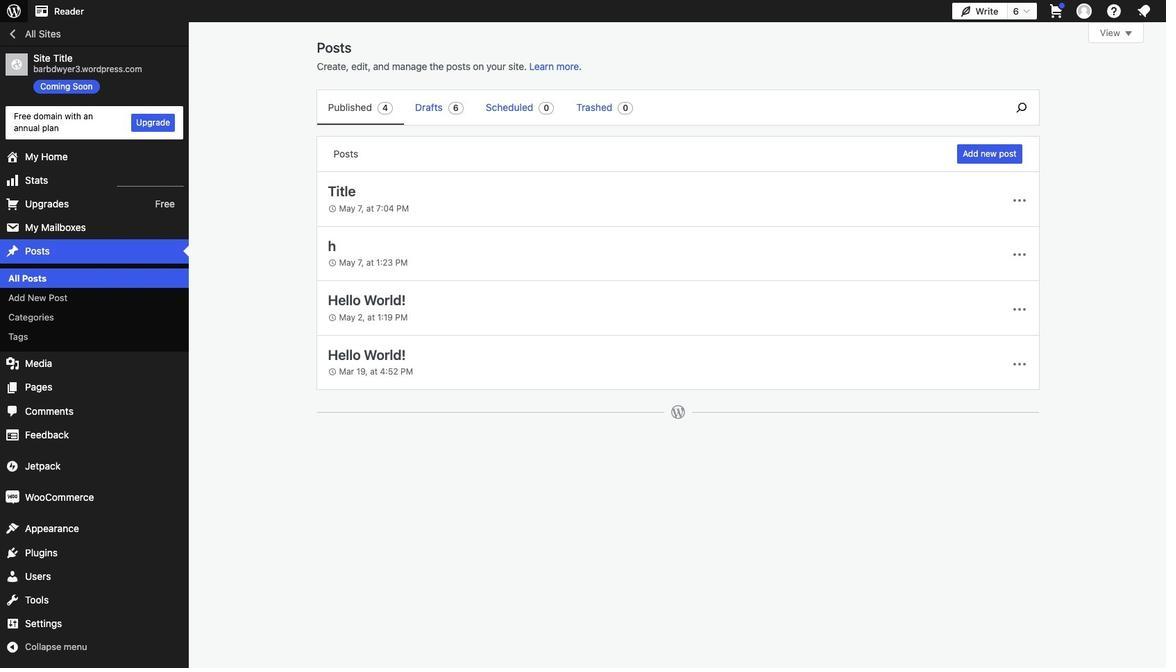 Task type: vqa. For each thing, say whether or not it's contained in the screenshot.
Jeremy Miller icon
no



Task type: locate. For each thing, give the bounding box(es) containing it.
my profile image
[[1077, 3, 1092, 19]]

None search field
[[1004, 90, 1039, 125]]

img image
[[6, 460, 19, 473], [6, 491, 19, 505]]

1 vertical spatial img image
[[6, 491, 19, 505]]

0 vertical spatial img image
[[6, 460, 19, 473]]

1 vertical spatial toggle menu image
[[1011, 301, 1028, 318]]

main content
[[316, 22, 1144, 434]]

2 vertical spatial toggle menu image
[[1011, 356, 1028, 372]]

toggle menu image
[[1011, 247, 1028, 263], [1011, 301, 1028, 318], [1011, 356, 1028, 372]]

help image
[[1106, 3, 1122, 19]]

closed image
[[1125, 31, 1132, 36]]

3 toggle menu image from the top
[[1011, 356, 1028, 372]]

0 vertical spatial toggle menu image
[[1011, 247, 1028, 263]]

manage your notifications image
[[1136, 3, 1152, 19]]

2 toggle menu image from the top
[[1011, 301, 1028, 318]]

menu
[[317, 90, 997, 125]]



Task type: describe. For each thing, give the bounding box(es) containing it.
1 toggle menu image from the top
[[1011, 247, 1028, 263]]

open search image
[[1004, 99, 1039, 116]]

toggle menu image
[[1011, 192, 1028, 209]]

manage your sites image
[[6, 3, 22, 19]]

highest hourly views 0 image
[[117, 178, 183, 187]]

my shopping cart image
[[1048, 3, 1065, 19]]

1 img image from the top
[[6, 460, 19, 473]]

2 img image from the top
[[6, 491, 19, 505]]



